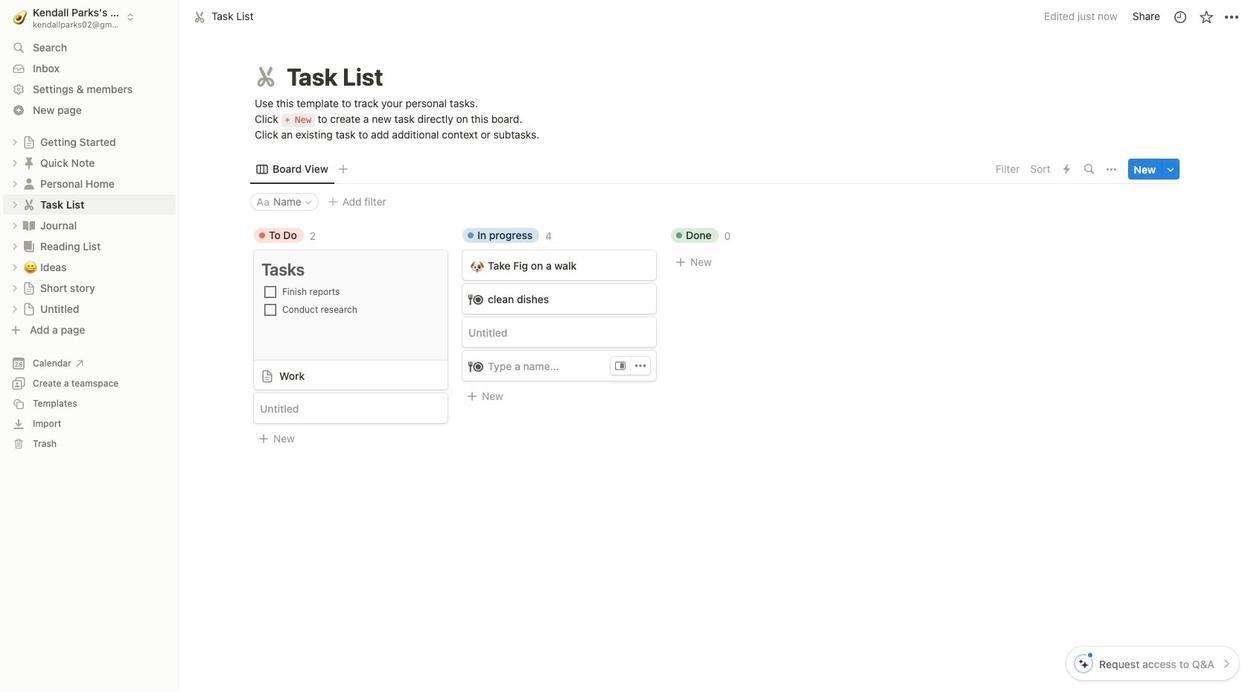 Task type: describe. For each thing, give the bounding box(es) containing it.
favorite image
[[1199, 9, 1214, 24]]

1 open image from the top
[[10, 137, 19, 146]]

1 open image from the top
[[10, 200, 19, 209]]

2 open image from the top
[[10, 221, 19, 230]]

5 open image from the top
[[10, 304, 19, 313]]

updates image
[[1173, 9, 1188, 24]]



Task type: locate. For each thing, give the bounding box(es) containing it.
🥑 image
[[13, 8, 27, 26]]

🐶 image
[[471, 257, 484, 274]]

change page icon image
[[253, 63, 279, 90], [22, 135, 36, 149], [22, 155, 37, 170], [22, 176, 37, 191], [22, 197, 37, 212], [22, 218, 37, 233], [22, 239, 37, 254], [22, 281, 36, 295], [22, 302, 36, 315]]

3 open image from the top
[[10, 179, 19, 188]]

create and view automations image
[[1064, 164, 1071, 175]]

open image
[[10, 137, 19, 146], [10, 158, 19, 167], [10, 179, 19, 188], [10, 263, 19, 272], [10, 304, 19, 313]]

3 open image from the top
[[10, 242, 19, 251]]

tab
[[250, 159, 334, 180]]

2 open image from the top
[[10, 158, 19, 167]]

4 open image from the top
[[10, 263, 19, 272]]

tab list
[[250, 154, 992, 184]]

4 open image from the top
[[10, 283, 19, 292]]

open image
[[10, 200, 19, 209], [10, 221, 19, 230], [10, 242, 19, 251], [10, 283, 19, 292]]

😀 image
[[24, 258, 37, 275]]



Task type: vqa. For each thing, say whether or not it's contained in the screenshot.
first Open image from the bottom of the page
yes



